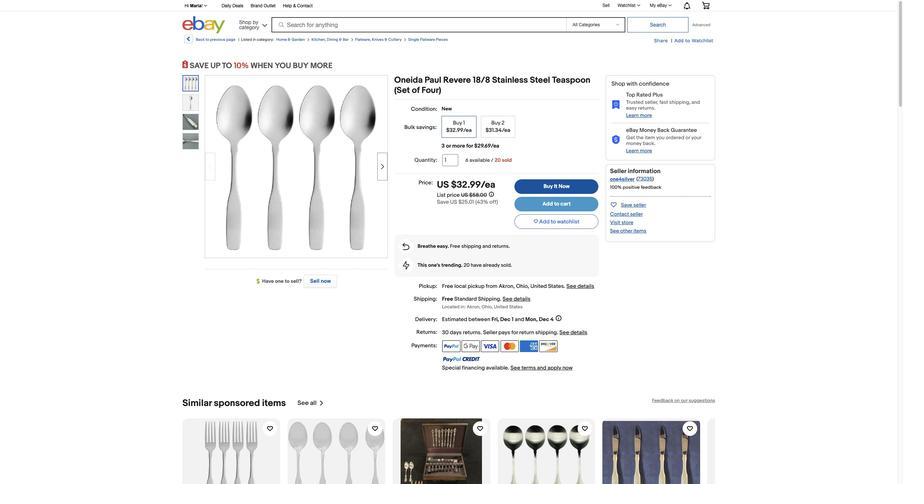 Task type: vqa. For each thing, say whether or not it's contained in the screenshot.
the right |
yes



Task type: describe. For each thing, give the bounding box(es) containing it.
teaspoon
[[552, 75, 591, 85]]

with details__icon image for this one's trending.
[[403, 261, 409, 270]]

see all
[[298, 400, 317, 407]]

2 horizontal spatial us
[[461, 192, 468, 199]]

sell for sell
[[603, 3, 610, 8]]

financing
[[462, 365, 485, 372]]

0 vertical spatial see details link
[[567, 283, 595, 290]]

get
[[627, 135, 635, 141]]

cutlery
[[389, 37, 402, 42]]

1 horizontal spatial ohio,
[[516, 283, 529, 290]]

brand outlet
[[251, 3, 276, 8]]

returns:
[[417, 329, 438, 336]]

or inside us $32.99/ea main content
[[446, 143, 451, 150]]

previous
[[210, 37, 226, 42]]

trusted
[[627, 99, 644, 106]]

watchlist inside account navigation
[[618, 3, 636, 8]]

oneida paul revere 18/8 stainless steel teaspoon (set of four) - picture 1 of 4 image
[[205, 75, 388, 257]]

0 vertical spatial for
[[467, 143, 473, 150]]

ebay inside ebay money back guarantee get the item you ordered or your money back. learn more
[[627, 127, 639, 134]]

listed
[[241, 37, 252, 42]]

ebay inside account navigation
[[657, 3, 667, 8]]

/
[[491, 157, 494, 164]]

hi
[[185, 3, 189, 8]]

shop by category
[[239, 19, 259, 30]]

0 vertical spatial now
[[321, 278, 331, 285]]

and inside the top rated plus trusted seller, fast shipping, and easy returns. learn more
[[692, 99, 701, 106]]

all
[[310, 400, 317, 407]]

advanced link
[[689, 18, 714, 32]]

have
[[471, 263, 482, 269]]

0 vertical spatial akron,
[[499, 283, 515, 290]]

learn more link for rated
[[627, 112, 652, 119]]

buy
[[293, 61, 309, 71]]

save for save us $25.01 (43% off)
[[437, 199, 449, 206]]

add to watchlist link
[[675, 37, 714, 44]]

| listed in category:
[[238, 37, 274, 42]]

master card image
[[501, 341, 519, 353]]

with details__icon image for ebay money back guarantee
[[612, 135, 621, 145]]

category:
[[257, 37, 274, 42]]

18/8
[[473, 75, 491, 85]]

contact seller visit store see other items
[[610, 211, 647, 234]]

picture 3 of 4 image
[[183, 114, 199, 130]]

watchlist
[[557, 219, 580, 225]]

picture 1 of 4 image
[[183, 76, 198, 91]]

quantity:
[[415, 157, 438, 164]]

on
[[675, 398, 680, 404]]

to for previous
[[206, 37, 209, 42]]

home & garden
[[276, 37, 305, 42]]

single flatware pieces link
[[408, 37, 448, 42]]

ebay money back guarantee get the item you ordered or your money back. learn more
[[627, 127, 702, 154]]

shipping
[[478, 296, 500, 303]]

home
[[276, 37, 287, 42]]

estimated
[[442, 316, 468, 323]]

my ebay link
[[646, 1, 675, 10]]

0 horizontal spatial states
[[509, 304, 523, 310]]

this one's trending. 20 have already sold.
[[418, 263, 512, 269]]

bulk savings:
[[405, 124, 437, 131]]

to for watchlist
[[551, 219, 556, 225]]

1 horizontal spatial |
[[672, 38, 673, 44]]

20 for sold
[[495, 157, 501, 164]]

free for free local pickup from akron, ohio, united states . see details
[[442, 283, 453, 290]]

contact inside the help & contact link
[[297, 3, 313, 8]]

shop by category button
[[236, 16, 269, 32]]

trending.
[[442, 263, 463, 269]]

0 vertical spatial $32.99/ea
[[447, 127, 472, 134]]

to for cart
[[554, 201, 560, 208]]

picture 2 of 4 image
[[183, 95, 199, 111]]

sell for sell now
[[310, 278, 320, 285]]

shop for shop by category
[[239, 19, 251, 25]]

shipping,
[[670, 99, 691, 106]]

outlet
[[264, 3, 276, 8]]

back inside ebay money back guarantee get the item you ordered or your money back. learn more
[[658, 127, 670, 134]]

from
[[486, 283, 498, 290]]

standard shipping . see details
[[455, 296, 531, 303]]

& right knives
[[385, 37, 388, 42]]

rated
[[637, 92, 652, 99]]

0 vertical spatial shipping
[[462, 244, 482, 250]]

seller for contact
[[631, 211, 643, 218]]

buy for buy 1
[[453, 120, 462, 127]]

easy.
[[437, 244, 449, 250]]

easy
[[627, 105, 637, 111]]

returns
[[463, 330, 481, 336]]

more inside us $32.99/ea main content
[[452, 143, 465, 150]]

up
[[211, 61, 220, 71]]

$58.00
[[470, 192, 487, 199]]

add for add to watchlist
[[540, 219, 550, 225]]

1 horizontal spatial 1
[[512, 316, 514, 323]]

it
[[554, 183, 558, 190]]

back to previous page link
[[184, 35, 236, 46]]

account navigation
[[181, 0, 716, 11]]

visa image
[[481, 341, 500, 353]]

one4silver
[[610, 176, 635, 183]]

buy 2 $31.34/ea
[[486, 120, 511, 134]]

30
[[442, 330, 449, 336]]

1 inside buy 1 $32.99/ea
[[463, 120, 465, 127]]

0 horizontal spatial united
[[494, 304, 508, 310]]

(
[[637, 176, 638, 182]]

price:
[[419, 180, 433, 187]]

apply
[[548, 365, 562, 372]]

6
[[466, 157, 469, 164]]

category
[[239, 24, 259, 30]]

brand outlet link
[[251, 2, 276, 10]]

list
[[437, 192, 446, 199]]

kitchen, dining & bar link
[[312, 37, 349, 42]]

similar sponsored items
[[183, 398, 286, 409]]

with details__icon image for top rated plus
[[612, 100, 621, 109]]

(set
[[395, 85, 410, 96]]

google pay image
[[462, 341, 480, 353]]

list price us $58.00
[[437, 192, 487, 199]]

0 horizontal spatial ohio,
[[482, 304, 493, 310]]

none submit inside 'shop by category' banner
[[628, 17, 689, 32]]

available
[[470, 157, 490, 164]]

one's
[[428, 263, 441, 269]]

paypal image
[[442, 341, 461, 353]]

information
[[628, 168, 661, 175]]

discover image
[[540, 341, 558, 353]]

Search for anything text field
[[273, 18, 565, 32]]

kitchen,
[[312, 37, 326, 42]]

to right one
[[285, 279, 290, 285]]

see all link
[[298, 398, 324, 409]]

special
[[442, 365, 461, 372]]

page
[[226, 37, 236, 42]]

payments:
[[412, 343, 438, 350]]

one
[[275, 279, 284, 285]]

1 horizontal spatial shipping
[[536, 330, 557, 336]]

1 vertical spatial for
[[512, 330, 518, 336]]

& right home
[[288, 37, 291, 42]]

shop by category banner
[[181, 0, 716, 35]]

seller inside 'seller information one4silver ( 73035 ) 100% positive feedback'
[[610, 168, 627, 175]]

save for save seller
[[621, 202, 633, 208]]

savings:
[[417, 124, 437, 131]]

sell now
[[310, 278, 331, 285]]

sold
[[502, 157, 512, 164]]

mon,
[[526, 316, 538, 323]]



Task type: locate. For each thing, give the bounding box(es) containing it.
watchlist down advanced link at the right top of page
[[692, 38, 714, 43]]

2 dec from the left
[[539, 316, 549, 323]]

0 horizontal spatial now
[[321, 278, 331, 285]]

| left 'listed'
[[238, 37, 239, 42]]

maria
[[190, 3, 202, 8]]

1 vertical spatial ohio,
[[482, 304, 493, 310]]

1 vertical spatial free
[[442, 283, 453, 290]]

with details__icon image left the breathe
[[403, 243, 410, 250]]

buy for buy 2
[[492, 120, 501, 127]]

share button
[[654, 37, 668, 44]]

0 horizontal spatial contact
[[297, 3, 313, 8]]

1 horizontal spatial watchlist
[[692, 38, 714, 43]]

now right apply
[[563, 365, 573, 372]]

2 learn more link from the top
[[627, 148, 652, 154]]

& right help
[[293, 3, 296, 8]]

0 vertical spatial states
[[548, 283, 564, 290]]

you
[[657, 135, 665, 141]]

0 horizontal spatial items
[[262, 398, 286, 409]]

akron, right in:
[[467, 304, 481, 310]]

american express image
[[520, 341, 539, 353]]

1 vertical spatial returns.
[[492, 244, 510, 250]]

$29.69/ea
[[475, 143, 500, 150]]

oneida paul revere 18/8 stainless steel teaspoon (set of four)
[[395, 75, 591, 96]]

0 horizontal spatial or
[[446, 143, 451, 150]]

$32.99/ea up 3 or more for $29.69/ea
[[447, 127, 472, 134]]

learn down the money
[[627, 148, 639, 154]]

0 vertical spatial learn more link
[[627, 112, 652, 119]]

for up 6
[[467, 143, 473, 150]]

seller for save
[[634, 202, 646, 208]]

1 vertical spatial seller
[[631, 211, 643, 218]]

dec left 4
[[539, 316, 549, 323]]

sell inside account navigation
[[603, 3, 610, 8]]

1 horizontal spatial for
[[512, 330, 518, 336]]

return
[[520, 330, 534, 336]]

contact seller link
[[610, 211, 643, 218]]

learn more link for money
[[627, 148, 652, 154]]

0 horizontal spatial sell
[[310, 278, 320, 285]]

to
[[222, 61, 232, 71]]

in
[[253, 37, 256, 42]]

with details__icon image left "easy"
[[612, 100, 621, 109]]

with details__icon image for breathe easy.
[[403, 243, 410, 250]]

my
[[650, 3, 656, 8]]

and
[[692, 99, 701, 106], [483, 244, 491, 250], [515, 316, 524, 323], [537, 365, 547, 372]]

terms
[[522, 365, 536, 372]]

0 horizontal spatial shipping
[[462, 244, 482, 250]]

items left see all 'text field'
[[262, 398, 286, 409]]

returns. up sold.
[[492, 244, 510, 250]]

days
[[450, 330, 462, 336]]

0 horizontal spatial akron,
[[467, 304, 481, 310]]

4
[[551, 316, 554, 323]]

ohio, right from
[[516, 283, 529, 290]]

or right 3
[[446, 143, 451, 150]]

seller,
[[645, 99, 659, 106]]

contact up visit store link
[[610, 211, 629, 218]]

available.
[[486, 365, 510, 372]]

seller inside us $32.99/ea main content
[[483, 330, 497, 336]]

0 vertical spatial contact
[[297, 3, 313, 8]]

1 vertical spatial sell
[[310, 278, 320, 285]]

1 vertical spatial items
[[262, 398, 286, 409]]

1 vertical spatial $32.99/ea
[[451, 180, 496, 191]]

1 horizontal spatial sell
[[603, 3, 610, 8]]

free up the located
[[442, 296, 453, 303]]

)
[[653, 176, 654, 182]]

seller inside contact seller visit store see other items
[[631, 211, 643, 218]]

top
[[627, 92, 636, 99]]

seller down save seller
[[631, 211, 643, 218]]

1 up 30 days returns . seller pays for return shipping . see details
[[512, 316, 514, 323]]

1 horizontal spatial seller
[[610, 168, 627, 175]]

paypal credit image
[[442, 357, 480, 363]]

1 horizontal spatial now
[[563, 365, 573, 372]]

1 vertical spatial united
[[494, 304, 508, 310]]

dining
[[327, 37, 338, 42]]

1 learn more link from the top
[[627, 112, 652, 119]]

0 horizontal spatial watchlist
[[618, 3, 636, 8]]

money
[[627, 141, 642, 147]]

daily deals
[[222, 3, 243, 8]]

back inside back to previous page link
[[196, 37, 205, 42]]

daily
[[222, 3, 231, 8]]

single flatware pieces
[[408, 37, 448, 42]]

now
[[559, 183, 570, 190]]

ebay up get
[[627, 127, 639, 134]]

to left cart
[[554, 201, 560, 208]]

2 vertical spatial free
[[442, 296, 453, 303]]

seller up contact seller link
[[634, 202, 646, 208]]

see inside contact seller visit store see other items
[[610, 228, 620, 234]]

watchlist inside share | add to watchlist
[[692, 38, 714, 43]]

1 horizontal spatial states
[[548, 283, 564, 290]]

2 vertical spatial details
[[571, 330, 588, 336]]

learn down "easy"
[[627, 112, 639, 119]]

between
[[469, 316, 491, 323]]

add inside button
[[540, 219, 550, 225]]

1 vertical spatial details
[[514, 296, 531, 303]]

1 vertical spatial see details link
[[503, 296, 531, 303]]

share | add to watchlist
[[654, 38, 714, 44]]

to inside share | add to watchlist
[[686, 38, 690, 43]]

add left cart
[[543, 201, 553, 208]]

0 vertical spatial watchlist
[[618, 3, 636, 8]]

0 vertical spatial 20
[[495, 157, 501, 164]]

ebay right my
[[657, 3, 667, 8]]

1 vertical spatial contact
[[610, 211, 629, 218]]

1 vertical spatial shipping
[[536, 330, 557, 336]]

0 horizontal spatial |
[[238, 37, 239, 42]]

help & contact link
[[283, 2, 313, 10]]

1 horizontal spatial united
[[531, 283, 547, 290]]

or down guarantee
[[686, 135, 690, 141]]

1 vertical spatial 1
[[512, 316, 514, 323]]

1 vertical spatial akron,
[[467, 304, 481, 310]]

our
[[681, 398, 688, 404]]

or
[[686, 135, 690, 141], [446, 143, 451, 150]]

free for free
[[442, 296, 453, 303]]

shipping up the have
[[462, 244, 482, 250]]

buy left it
[[544, 183, 553, 190]]

sell link
[[600, 3, 613, 8]]

Quantity: text field
[[442, 154, 458, 166]]

more inside the top rated plus trusted seller, fast shipping, and easy returns. learn more
[[640, 112, 652, 119]]

sell left 'watchlist' link
[[603, 3, 610, 8]]

dollar sign image
[[256, 279, 262, 285]]

pays
[[499, 330, 511, 336]]

now inside us $32.99/ea main content
[[563, 365, 573, 372]]

learn more link down the money
[[627, 148, 652, 154]]

to left 'watchlist'
[[551, 219, 556, 225]]

seller up visa image
[[483, 330, 497, 336]]

sell inside sell now link
[[310, 278, 320, 285]]

0 horizontal spatial back
[[196, 37, 205, 42]]

flatware
[[420, 37, 435, 42]]

shop with confidence
[[612, 81, 670, 88]]

add right share
[[675, 38, 684, 43]]

learn inside the top rated plus trusted seller, fast shipping, and easy returns. learn more
[[627, 112, 639, 119]]

1 horizontal spatial shop
[[612, 81, 626, 88]]

add down add to cart link
[[540, 219, 550, 225]]

us down us $32.99/ea
[[461, 192, 468, 199]]

more down seller,
[[640, 112, 652, 119]]

1 vertical spatial learn more link
[[627, 148, 652, 154]]

us $32.99/ea
[[437, 180, 496, 191]]

seller
[[610, 168, 627, 175], [483, 330, 497, 336]]

20 left the have
[[464, 263, 470, 269]]

2 vertical spatial see details link
[[560, 330, 588, 336]]

buy it now link
[[515, 180, 599, 194]]

1 vertical spatial 20
[[464, 263, 470, 269]]

or inside ebay money back guarantee get the item you ordered or your money back. learn more
[[686, 135, 690, 141]]

2 learn from the top
[[627, 148, 639, 154]]

standard
[[455, 296, 477, 303]]

save
[[190, 61, 209, 71]]

with details__icon image
[[612, 100, 621, 109], [612, 135, 621, 145], [403, 243, 410, 250], [403, 261, 409, 270]]

0 horizontal spatial dec
[[501, 316, 511, 323]]

!
[[202, 3, 203, 8]]

us left $25.01
[[450, 199, 457, 206]]

seller inside button
[[634, 202, 646, 208]]

1 horizontal spatial akron,
[[499, 283, 515, 290]]

1 dec from the left
[[501, 316, 511, 323]]

0 vertical spatial details
[[578, 283, 595, 290]]

sell right sell?
[[310, 278, 320, 285]]

us up list
[[437, 180, 449, 191]]

shop for shop with confidence
[[612, 81, 626, 88]]

$32.99/ea up '$58.00' on the top
[[451, 180, 496, 191]]

back up you
[[658, 127, 670, 134]]

& left bar
[[339, 37, 342, 42]]

contact inside contact seller visit store see other items
[[610, 211, 629, 218]]

steel
[[530, 75, 551, 85]]

1 horizontal spatial 20
[[495, 157, 501, 164]]

see details link for details
[[503, 296, 531, 303]]

ohio, down shipping
[[482, 304, 493, 310]]

0 horizontal spatial us
[[437, 180, 449, 191]]

10%
[[234, 61, 249, 71]]

single
[[408, 37, 420, 42]]

0 vertical spatial items
[[634, 228, 647, 234]]

share
[[654, 38, 668, 43]]

free
[[450, 244, 461, 250], [442, 283, 453, 290], [442, 296, 453, 303]]

feedback
[[641, 185, 662, 191]]

save inside us $32.99/ea main content
[[437, 199, 449, 206]]

1 vertical spatial shop
[[612, 81, 626, 88]]

1 horizontal spatial returns.
[[638, 105, 656, 111]]

See all text field
[[298, 400, 317, 407]]

buy inside buy 2 $31.34/ea
[[492, 120, 501, 127]]

flatware, knives & cutlery link
[[355, 37, 402, 42]]

0 vertical spatial 1
[[463, 120, 465, 127]]

have
[[262, 279, 274, 285]]

akron, right from
[[499, 283, 515, 290]]

now right sell?
[[321, 278, 331, 285]]

0 vertical spatial sell
[[603, 3, 610, 8]]

buy up 3 or more for $29.69/ea
[[453, 120, 462, 127]]

states down free local pickup from akron, ohio, united states . see details
[[509, 304, 523, 310]]

1 vertical spatial now
[[563, 365, 573, 372]]

save us $25.01 (43% off)
[[437, 199, 498, 206]]

contact right help
[[297, 3, 313, 8]]

more down back.
[[640, 148, 652, 154]]

1 vertical spatial ebay
[[627, 127, 639, 134]]

None submit
[[628, 17, 689, 32]]

0 horizontal spatial seller
[[483, 330, 497, 336]]

shipping up discover image
[[536, 330, 557, 336]]

see details link for seller
[[560, 330, 588, 336]]

1 vertical spatial back
[[658, 127, 670, 134]]

shop left with
[[612, 81, 626, 88]]

dec
[[501, 316, 511, 323], [539, 316, 549, 323]]

price
[[447, 192, 460, 199]]

0 vertical spatial shop
[[239, 19, 251, 25]]

save left $25.01
[[437, 199, 449, 206]]

garden
[[292, 37, 305, 42]]

visit
[[610, 220, 621, 226]]

have one to sell?
[[262, 279, 302, 285]]

flatware, knives & cutlery
[[355, 37, 402, 42]]

save inside button
[[621, 202, 633, 208]]

20 for have
[[464, 263, 470, 269]]

sold.
[[501, 263, 512, 269]]

us $32.99/ea main content
[[395, 75, 600, 372]]

buy
[[453, 120, 462, 127], [492, 120, 501, 127], [544, 183, 553, 190]]

united down standard shipping . see details
[[494, 304, 508, 310]]

and left apply
[[537, 365, 547, 372]]

1 vertical spatial add
[[543, 201, 553, 208]]

1 learn from the top
[[627, 112, 639, 119]]

and up already at the bottom right of the page
[[483, 244, 491, 250]]

0 vertical spatial ohio,
[[516, 283, 529, 290]]

your shopping cart image
[[702, 2, 710, 9]]

feedback
[[652, 398, 674, 404]]

and right 'shipping,'
[[692, 99, 701, 106]]

to down advanced link at the right top of page
[[686, 38, 690, 43]]

sell?
[[291, 279, 302, 285]]

returns. inside the top rated plus trusted seller, fast shipping, and easy returns. learn more
[[638, 105, 656, 111]]

watchlist right sell link
[[618, 3, 636, 8]]

with details__icon image left this
[[403, 261, 409, 270]]

1 vertical spatial watchlist
[[692, 38, 714, 43]]

add inside share | add to watchlist
[[675, 38, 684, 43]]

now
[[321, 278, 331, 285], [563, 365, 573, 372]]

free right easy.
[[450, 244, 461, 250]]

feedback on our suggestions
[[652, 398, 716, 404]]

|
[[238, 37, 239, 42], [672, 38, 673, 44]]

when
[[251, 61, 273, 71]]

& inside account navigation
[[293, 3, 296, 8]]

0 vertical spatial free
[[450, 244, 461, 250]]

1 horizontal spatial us
[[450, 199, 457, 206]]

oneida
[[395, 75, 423, 85]]

items inside contact seller visit store see other items
[[634, 228, 647, 234]]

suggestions
[[689, 398, 716, 404]]

1 horizontal spatial contact
[[610, 211, 629, 218]]

0 vertical spatial add
[[675, 38, 684, 43]]

$32.99/ea
[[447, 127, 472, 134], [451, 180, 496, 191]]

dec right fri,
[[501, 316, 511, 323]]

0 horizontal spatial ebay
[[627, 127, 639, 134]]

seller up the one4silver
[[610, 168, 627, 175]]

and left the mon,
[[515, 316, 524, 323]]

deals
[[233, 3, 243, 8]]

0 horizontal spatial 20
[[464, 263, 470, 269]]

1 horizontal spatial back
[[658, 127, 670, 134]]

picture 4 of 4 image
[[183, 134, 199, 149]]

0 horizontal spatial for
[[467, 143, 473, 150]]

more inside ebay money back guarantee get the item you ordered or your money back. learn more
[[640, 148, 652, 154]]

shop inside shop by category
[[239, 19, 251, 25]]

fri,
[[492, 316, 499, 323]]

sell
[[603, 3, 610, 8], [310, 278, 320, 285]]

united up the mon,
[[531, 283, 547, 290]]

home & garden link
[[276, 37, 305, 42]]

revere
[[444, 75, 471, 85]]

1 vertical spatial or
[[446, 143, 451, 150]]

0 vertical spatial seller
[[610, 168, 627, 175]]

buy inside buy 1 $32.99/ea
[[453, 120, 462, 127]]

pickup
[[468, 283, 485, 290]]

| right share button
[[672, 38, 673, 44]]

add for add to cart
[[543, 201, 553, 208]]

0 vertical spatial or
[[686, 135, 690, 141]]

1 horizontal spatial save
[[621, 202, 633, 208]]

pieces
[[436, 37, 448, 42]]

buy left the 2
[[492, 120, 501, 127]]

2 vertical spatial add
[[540, 219, 550, 225]]

0 vertical spatial returns.
[[638, 105, 656, 111]]

1 horizontal spatial dec
[[539, 316, 549, 323]]

3 or more for $29.69/ea
[[442, 143, 500, 150]]

for
[[467, 143, 473, 150], [512, 330, 518, 336]]

shop left by
[[239, 19, 251, 25]]

2 horizontal spatial buy
[[544, 183, 553, 190]]

free left local at the bottom
[[442, 283, 453, 290]]

returns. down "rated"
[[638, 105, 656, 111]]

states up 4
[[548, 283, 564, 290]]

to left previous
[[206, 37, 209, 42]]

for right pays
[[512, 330, 518, 336]]

sponsored
[[214, 398, 260, 409]]

1 up 3 or more for $29.69/ea
[[463, 120, 465, 127]]

to inside button
[[551, 219, 556, 225]]

1 vertical spatial seller
[[483, 330, 497, 336]]

us
[[437, 180, 449, 191], [461, 192, 468, 199], [450, 199, 457, 206]]

learn more link down "easy"
[[627, 112, 652, 119]]

0 vertical spatial learn
[[627, 112, 639, 119]]

ohio,
[[516, 283, 529, 290], [482, 304, 493, 310]]

see other items link
[[610, 228, 647, 234]]

more right 3
[[452, 143, 465, 150]]

with details__icon image left get
[[612, 135, 621, 145]]

1 vertical spatial learn
[[627, 148, 639, 154]]

1 horizontal spatial buy
[[492, 120, 501, 127]]

1 horizontal spatial or
[[686, 135, 690, 141]]

20 right /
[[495, 157, 501, 164]]

1 vertical spatial states
[[509, 304, 523, 310]]

back left previous
[[196, 37, 205, 42]]

0 horizontal spatial save
[[437, 199, 449, 206]]

&
[[293, 3, 296, 8], [288, 37, 291, 42], [339, 37, 342, 42], [385, 37, 388, 42]]

1 horizontal spatial ebay
[[657, 3, 667, 8]]

learn inside ebay money back guarantee get the item you ordered or your money back. learn more
[[627, 148, 639, 154]]

2
[[502, 120, 505, 127]]

0 vertical spatial united
[[531, 283, 547, 290]]

save up contact seller link
[[621, 202, 633, 208]]

returns. inside us $32.99/ea main content
[[492, 244, 510, 250]]

flatware,
[[355, 37, 371, 42]]

items right other
[[634, 228, 647, 234]]

four)
[[422, 85, 441, 96]]

0 vertical spatial back
[[196, 37, 205, 42]]



